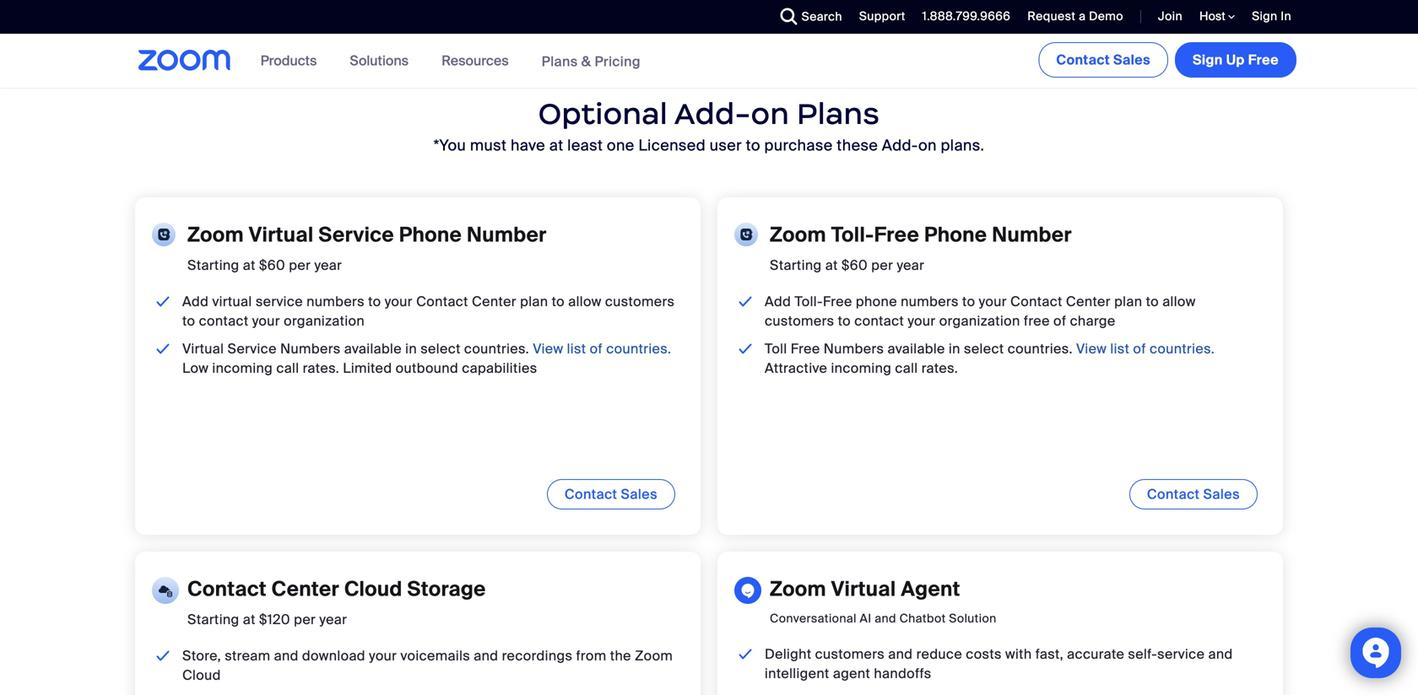 Task type: describe. For each thing, give the bounding box(es) containing it.
and right the self-
[[1209, 646, 1233, 663]]

in for free
[[949, 340, 961, 358]]

numbers inside 'add virtual service numbers to your contact center plan to allow customers to contact your organization'
[[307, 293, 365, 311]]

sign for sign in
[[1252, 8, 1278, 24]]

zoom virtual agent conversational ai and chatbot solution
[[770, 576, 997, 627]]

sales inside the meetings navigation
[[1114, 51, 1151, 69]]

contact sales link for zoom virtual service phone number
[[547, 479, 675, 510]]

zoom logo image
[[138, 50, 231, 71]]

must
[[470, 136, 507, 155]]

search button
[[768, 0, 847, 34]]

accurate
[[1067, 646, 1125, 663]]

sales for zoom virtual service phone number
[[621, 486, 658, 503]]

host
[[1200, 8, 1228, 24]]

solutions
[[350, 52, 409, 70]]

&
[[581, 53, 591, 70]]

available for service
[[344, 340, 402, 358]]

number for zoom toll-free phone number
[[992, 222, 1072, 248]]

virtual for zoom virtual agent
[[831, 576, 896, 603]]

add toll-free phone numbers to your contact center plan to allow customers to contact your organization free of charge
[[765, 293, 1196, 330]]

3 countries. from the left
[[1008, 340, 1073, 358]]

attractive
[[765, 360, 828, 377]]

purchase
[[764, 136, 833, 155]]

zoom toll-free phone number starting at $60 per year
[[770, 222, 1072, 274]]

up
[[1226, 51, 1245, 69]]

view for zoom virtual service phone number
[[533, 340, 563, 358]]

delight customers and reduce costs with fast, accurate self-service and intelligent agent handoffs
[[765, 646, 1233, 683]]

low
[[182, 360, 209, 377]]

customers inside add toll-free phone numbers to your contact center plan to allow customers to contact your organization free of charge
[[765, 312, 834, 330]]

least
[[567, 136, 603, 155]]

contact sales for zoom toll-free phone number
[[1147, 486, 1240, 503]]

$120
[[259, 611, 290, 629]]

phone for free
[[924, 222, 987, 248]]

contact inside 'add virtual service numbers to your contact center plan to allow customers to contact your organization'
[[416, 293, 468, 311]]

rates. for service
[[303, 360, 339, 377]]

ok image for add toll-free phone numbers to your contact center plan to allow customers to contact your organization free of charge
[[735, 292, 756, 311]]

capabilities
[[462, 360, 537, 377]]

service inside the virtual service numbers available in select countries. view list of countries. low incoming call rates. limited outbound capabilities
[[228, 340, 277, 358]]

cloud inside contact center cloud storage starting at $120 per year
[[344, 576, 402, 603]]

delight
[[765, 646, 812, 663]]

products
[[261, 52, 317, 70]]

stream
[[225, 647, 270, 665]]

center inside add toll-free phone numbers to your contact center plan to allow customers to contact your organization free of charge
[[1066, 293, 1111, 311]]

plans inside product information navigation
[[542, 53, 578, 70]]

one
[[607, 136, 635, 155]]

charge
[[1070, 312, 1116, 330]]

products button
[[261, 34, 325, 88]]

at inside zoom virtual service phone number starting at $60 per year
[[243, 257, 256, 274]]

customers inside 'add virtual service numbers to your contact center plan to allow customers to contact your organization'
[[605, 293, 675, 311]]

at inside "zoom toll-free phone number starting at $60 per year"
[[825, 257, 838, 274]]

ok image for delight customers and reduce costs with fast, accurate self-service and intelligent agent handoffs
[[735, 645, 756, 664]]

toll
[[765, 340, 787, 358]]

join
[[1158, 8, 1183, 24]]

contact inside contact center cloud storage starting at $120 per year
[[187, 576, 267, 603]]

free
[[1024, 312, 1050, 330]]

contact inside the meetings navigation
[[1056, 51, 1110, 69]]

select for free
[[964, 340, 1004, 358]]

join link left host
[[1146, 0, 1187, 34]]

year inside contact center cloud storage starting at $120 per year
[[319, 611, 347, 629]]

toll- for zoom
[[831, 222, 874, 248]]

plan inside 'add virtual service numbers to your contact center plan to allow customers to contact your organization'
[[520, 293, 548, 311]]

outbound
[[396, 360, 458, 377]]

recordings
[[502, 647, 573, 665]]

0 horizontal spatial add-
[[674, 95, 751, 132]]

a
[[1079, 8, 1086, 24]]

of inside add toll-free phone numbers to your contact center plan to allow customers to contact your organization free of charge
[[1054, 312, 1067, 330]]

conversational
[[770, 611, 857, 627]]

contact center cloud storage starting at $120 per year
[[187, 576, 486, 629]]

chatbot
[[900, 611, 946, 627]]

storage
[[407, 576, 486, 603]]

$60 for virtual
[[259, 257, 285, 274]]

view list of countries. link for zoom toll-free phone number
[[1076, 340, 1215, 358]]

and down $120
[[274, 647, 299, 665]]

starting for zoom toll-free phone number
[[770, 257, 822, 274]]

optional add-on plans *you must have at least one licensed user to purchase these add-on plans.
[[434, 95, 985, 155]]

banner containing contact sales
[[118, 34, 1300, 89]]

service inside 'add virtual service numbers to your contact center plan to allow customers to contact your organization'
[[256, 293, 303, 311]]

year for service
[[314, 257, 342, 274]]

virtual inside the virtual service numbers available in select countries. view list of countries. low incoming call rates. limited outbound capabilities
[[182, 340, 224, 358]]

store,
[[182, 647, 221, 665]]

of for zoom virtual service phone number
[[590, 340, 603, 358]]

0 horizontal spatial on
[[751, 95, 790, 132]]

call for free
[[895, 360, 918, 377]]

numbers inside add toll-free phone numbers to your contact center plan to allow customers to contact your organization free of charge
[[901, 293, 959, 311]]

search
[[802, 9, 842, 24]]

$60 for toll-
[[842, 257, 868, 274]]

call for service
[[276, 360, 299, 377]]

contact sales link inside the meetings navigation
[[1039, 42, 1168, 78]]

sign in
[[1252, 8, 1292, 24]]

1.888.799.9666
[[922, 8, 1011, 24]]

free for zoom
[[874, 222, 920, 248]]

ai
[[860, 611, 872, 627]]

list for zoom toll-free phone number
[[1110, 340, 1130, 358]]

with
[[1005, 646, 1032, 663]]

agent
[[901, 576, 960, 603]]

from
[[576, 647, 607, 665]]

product information navigation
[[248, 34, 653, 89]]

agent
[[833, 665, 871, 683]]

per for virtual
[[289, 257, 311, 274]]

contact inside 'add virtual service numbers to your contact center plan to allow customers to contact your organization'
[[199, 312, 249, 330]]

solutions button
[[350, 34, 416, 88]]

rates. for free
[[922, 360, 958, 377]]

request a demo
[[1028, 8, 1124, 24]]

service inside zoom virtual service phone number starting at $60 per year
[[319, 222, 394, 248]]

virtual service numbers available in select countries. view list of countries. low incoming call rates. limited outbound capabilities
[[182, 340, 671, 377]]

handoffs
[[874, 665, 932, 683]]

demo
[[1089, 8, 1124, 24]]

sign for sign up free
[[1193, 51, 1223, 69]]

intelligent
[[765, 665, 830, 683]]

incoming for virtual
[[212, 360, 273, 377]]

customers inside delight customers and reduce costs with fast, accurate self-service and intelligent agent handoffs
[[815, 646, 885, 663]]



Task type: locate. For each thing, give the bounding box(es) containing it.
0 horizontal spatial numbers
[[280, 340, 341, 358]]

2 numbers from the left
[[824, 340, 884, 358]]

of for zoom toll-free phone number
[[1133, 340, 1146, 358]]

zoom inside 'store, stream and download your voicemails and recordings from the zoom cloud'
[[635, 647, 673, 665]]

voicemails
[[401, 647, 470, 665]]

1 horizontal spatial center
[[472, 293, 517, 311]]

and right the ai
[[875, 611, 896, 627]]

1 vertical spatial plans
[[797, 95, 880, 132]]

2 vertical spatial virtual
[[831, 576, 896, 603]]

0 horizontal spatial sales
[[621, 486, 658, 503]]

number inside "zoom toll-free phone number starting at $60 per year"
[[992, 222, 1072, 248]]

1 horizontal spatial organization
[[939, 312, 1020, 330]]

1 horizontal spatial toll-
[[831, 222, 874, 248]]

add inside add toll-free phone numbers to your contact center plan to allow customers to contact your organization free of charge
[[765, 293, 791, 311]]

1 horizontal spatial plans
[[797, 95, 880, 132]]

request a demo link
[[1015, 0, 1128, 34], [1028, 8, 1124, 24]]

call
[[276, 360, 299, 377], [895, 360, 918, 377]]

your inside 'store, stream and download your voicemails and recordings from the zoom cloud'
[[369, 647, 397, 665]]

contact sales link for zoom toll-free phone number
[[1129, 479, 1258, 510]]

1 add from the left
[[182, 293, 209, 311]]

plan up capabilities
[[520, 293, 548, 311]]

add for zoom toll-free phone number
[[765, 293, 791, 311]]

year inside zoom virtual service phone number starting at $60 per year
[[314, 257, 342, 274]]

sign up free button
[[1175, 42, 1297, 78]]

view list of countries. link for zoom virtual service phone number
[[533, 340, 671, 358]]

rates. inside toll free numbers available in select countries. view list of countries. attractive incoming call rates.
[[922, 360, 958, 377]]

zoom
[[187, 222, 244, 248], [770, 222, 826, 248], [770, 576, 826, 603], [635, 647, 673, 665]]

1 in from the left
[[405, 340, 417, 358]]

and up handoffs
[[888, 646, 913, 663]]

in up outbound
[[405, 340, 417, 358]]

2 allow from the left
[[1163, 293, 1196, 311]]

numbers right phone
[[901, 293, 959, 311]]

add- up user
[[674, 95, 751, 132]]

select for service
[[421, 340, 461, 358]]

in inside the virtual service numbers available in select countries. view list of countries. low incoming call rates. limited outbound capabilities
[[405, 340, 417, 358]]

support link
[[847, 0, 910, 34], [859, 8, 906, 24]]

1 vertical spatial virtual
[[182, 340, 224, 358]]

per for toll-
[[871, 257, 893, 274]]

select down add toll-free phone numbers to your contact center plan to allow customers to contact your organization free of charge
[[964, 340, 1004, 358]]

2 vertical spatial customers
[[815, 646, 885, 663]]

per inside contact center cloud storage starting at $120 per year
[[294, 611, 316, 629]]

1 horizontal spatial add-
[[882, 136, 918, 155]]

1 horizontal spatial plan
[[1114, 293, 1143, 311]]

1 organization from the left
[[284, 312, 365, 330]]

4 countries. from the left
[[1150, 340, 1215, 358]]

sign up free
[[1193, 51, 1279, 69]]

plans left &
[[542, 53, 578, 70]]

incoming for toll-
[[831, 360, 892, 377]]

1 horizontal spatial sales
[[1114, 51, 1151, 69]]

contact inside add toll-free phone numbers to your contact center plan to allow customers to contact your organization free of charge
[[855, 312, 904, 330]]

banner
[[118, 34, 1300, 89]]

licensed
[[639, 136, 706, 155]]

plan up charge
[[1114, 293, 1143, 311]]

number inside zoom virtual service phone number starting at $60 per year
[[467, 222, 547, 248]]

$60 inside "zoom toll-free phone number starting at $60 per year"
[[842, 257, 868, 274]]

0 horizontal spatial sign
[[1193, 51, 1223, 69]]

in
[[1281, 8, 1292, 24]]

organization up toll free numbers available in select countries. view list of countries. attractive incoming call rates.
[[939, 312, 1020, 330]]

0 horizontal spatial service
[[228, 340, 277, 358]]

zoom for zoom toll-free phone number
[[770, 222, 826, 248]]

contact down virtual on the top left of the page
[[199, 312, 249, 330]]

1 phone from the left
[[399, 222, 462, 248]]

and right voicemails
[[474, 647, 498, 665]]

incoming right attractive
[[831, 360, 892, 377]]

1 call from the left
[[276, 360, 299, 377]]

costs
[[966, 646, 1002, 663]]

1 horizontal spatial cloud
[[344, 576, 402, 603]]

2 organization from the left
[[939, 312, 1020, 330]]

toll- inside add toll-free phone numbers to your contact center plan to allow customers to contact your organization free of charge
[[795, 293, 823, 311]]

and
[[875, 611, 896, 627], [888, 646, 913, 663], [1209, 646, 1233, 663], [274, 647, 299, 665], [474, 647, 498, 665]]

allow
[[568, 293, 602, 311], [1163, 293, 1196, 311]]

host button
[[1200, 8, 1235, 24]]

1 horizontal spatial in
[[949, 340, 961, 358]]

in inside toll free numbers available in select countries. view list of countries. attractive incoming call rates.
[[949, 340, 961, 358]]

$60 inside zoom virtual service phone number starting at $60 per year
[[259, 257, 285, 274]]

ok image
[[153, 292, 173, 311], [153, 339, 173, 359]]

$60
[[259, 257, 285, 274], [842, 257, 868, 274]]

free
[[1248, 51, 1279, 69], [874, 222, 920, 248], [823, 293, 852, 311], [791, 340, 820, 358]]

0 horizontal spatial center
[[272, 576, 339, 603]]

1 plan from the left
[[520, 293, 548, 311]]

contact
[[199, 312, 249, 330], [855, 312, 904, 330]]

1 horizontal spatial of
[[1054, 312, 1067, 330]]

2 view list of countries. link from the left
[[1076, 340, 1215, 358]]

contact down phone
[[855, 312, 904, 330]]

center up $120
[[272, 576, 339, 603]]

starting inside "zoom toll-free phone number starting at $60 per year"
[[770, 257, 822, 274]]

1 horizontal spatial select
[[964, 340, 1004, 358]]

1 vertical spatial service
[[228, 340, 277, 358]]

sign
[[1252, 8, 1278, 24], [1193, 51, 1223, 69]]

1 vertical spatial customers
[[765, 312, 834, 330]]

free for add
[[823, 293, 852, 311]]

0 horizontal spatial select
[[421, 340, 461, 358]]

sales
[[1114, 51, 1151, 69], [621, 486, 658, 503], [1203, 486, 1240, 503]]

available
[[344, 340, 402, 358], [888, 340, 945, 358]]

organization
[[284, 312, 365, 330], [939, 312, 1020, 330]]

toll- inside "zoom toll-free phone number starting at $60 per year"
[[831, 222, 874, 248]]

solution
[[949, 611, 997, 627]]

in
[[405, 340, 417, 358], [949, 340, 961, 358]]

self-
[[1128, 646, 1158, 663]]

list inside toll free numbers available in select countries. view list of countries. attractive incoming call rates.
[[1110, 340, 1130, 358]]

0 vertical spatial on
[[751, 95, 790, 132]]

add- right these
[[882, 136, 918, 155]]

and inside zoom virtual agent conversational ai and chatbot solution
[[875, 611, 896, 627]]

2 select from the left
[[964, 340, 1004, 358]]

free inside toll free numbers available in select countries. view list of countries. attractive incoming call rates.
[[791, 340, 820, 358]]

on
[[751, 95, 790, 132], [918, 136, 937, 155]]

contact sales inside the meetings navigation
[[1056, 51, 1151, 69]]

per inside "zoom toll-free phone number starting at $60 per year"
[[871, 257, 893, 274]]

at
[[549, 136, 564, 155], [243, 257, 256, 274], [825, 257, 838, 274], [243, 611, 256, 629]]

optional
[[538, 95, 668, 132]]

at inside contact center cloud storage starting at $120 per year
[[243, 611, 256, 629]]

request
[[1028, 8, 1076, 24]]

zoom inside "zoom toll-free phone number starting at $60 per year"
[[770, 222, 826, 248]]

1 horizontal spatial number
[[992, 222, 1072, 248]]

0 horizontal spatial toll-
[[795, 293, 823, 311]]

toll-
[[831, 222, 874, 248], [795, 293, 823, 311]]

zoom inside zoom virtual agent conversational ai and chatbot solution
[[770, 576, 826, 603]]

cloud inside 'store, stream and download your voicemails and recordings from the zoom cloud'
[[182, 667, 221, 685]]

to inside optional add-on plans *you must have at least one licensed user to purchase these add-on plans.
[[746, 136, 761, 155]]

cloud left storage
[[344, 576, 402, 603]]

resources button
[[442, 34, 516, 88]]

1 vertical spatial add-
[[882, 136, 918, 155]]

1 vertical spatial ok image
[[153, 339, 173, 359]]

view inside toll free numbers available in select countries. view list of countries. attractive incoming call rates.
[[1076, 340, 1107, 358]]

1 horizontal spatial on
[[918, 136, 937, 155]]

select up outbound
[[421, 340, 461, 358]]

number for zoom virtual service phone number
[[467, 222, 547, 248]]

list inside the virtual service numbers available in select countries. view list of countries. low incoming call rates. limited outbound capabilities
[[567, 340, 586, 358]]

0 horizontal spatial contact
[[199, 312, 249, 330]]

at inside optional add-on plans *you must have at least one licensed user to purchase these add-on plans.
[[549, 136, 564, 155]]

0 horizontal spatial numbers
[[307, 293, 365, 311]]

download
[[302, 647, 365, 665]]

1 horizontal spatial numbers
[[901, 293, 959, 311]]

zoom virtual service phone number starting at $60 per year
[[187, 222, 547, 274]]

1 horizontal spatial phone
[[924, 222, 987, 248]]

1 vertical spatial service
[[1158, 646, 1205, 663]]

2 in from the left
[[949, 340, 961, 358]]

resources
[[442, 52, 509, 70]]

view for zoom toll-free phone number
[[1076, 340, 1107, 358]]

on up purchase
[[751, 95, 790, 132]]

contact sales
[[1056, 51, 1151, 69], [565, 486, 658, 503], [1147, 486, 1240, 503]]

view up capabilities
[[533, 340, 563, 358]]

1 horizontal spatial $60
[[842, 257, 868, 274]]

organization inside add toll-free phone numbers to your contact center plan to allow customers to contact your organization free of charge
[[939, 312, 1020, 330]]

numbers for toll-
[[824, 340, 884, 358]]

toll- left phone
[[795, 293, 823, 311]]

year for free
[[897, 257, 925, 274]]

2 incoming from the left
[[831, 360, 892, 377]]

add up toll
[[765, 293, 791, 311]]

year inside "zoom toll-free phone number starting at $60 per year"
[[897, 257, 925, 274]]

2 numbers from the left
[[901, 293, 959, 311]]

contact
[[1056, 51, 1110, 69], [416, 293, 468, 311], [1011, 293, 1063, 311], [565, 486, 617, 503], [1147, 486, 1200, 503], [187, 576, 267, 603]]

2 view from the left
[[1076, 340, 1107, 358]]

ok image for virtual service numbers available in select countries.
[[153, 339, 173, 359]]

0 horizontal spatial rates.
[[303, 360, 339, 377]]

virtual
[[212, 293, 252, 311]]

0 horizontal spatial cloud
[[182, 667, 221, 685]]

0 horizontal spatial list
[[567, 340, 586, 358]]

1 horizontal spatial service
[[319, 222, 394, 248]]

fast,
[[1036, 646, 1064, 663]]

free inside button
[[1248, 51, 1279, 69]]

meetings navigation
[[1035, 34, 1300, 81]]

customers
[[605, 293, 675, 311], [765, 312, 834, 330], [815, 646, 885, 663]]

0 vertical spatial add-
[[674, 95, 751, 132]]

center
[[472, 293, 517, 311], [1066, 293, 1111, 311], [272, 576, 339, 603]]

available inside the virtual service numbers available in select countries. view list of countries. low incoming call rates. limited outbound capabilities
[[344, 340, 402, 358]]

1 contact from the left
[[199, 312, 249, 330]]

ok image for add virtual service numbers to your contact center plan to allow customers to contact your organization
[[153, 292, 173, 311]]

phone inside "zoom toll-free phone number starting at $60 per year"
[[924, 222, 987, 248]]

join link up the meetings navigation
[[1158, 8, 1183, 24]]

1 horizontal spatial view
[[1076, 340, 1107, 358]]

the
[[610, 647, 631, 665]]

toll- for add
[[795, 293, 823, 311]]

0 horizontal spatial in
[[405, 340, 417, 358]]

list
[[567, 340, 586, 358], [1110, 340, 1130, 358]]

incoming inside toll free numbers available in select countries. view list of countries. attractive incoming call rates.
[[831, 360, 892, 377]]

1 horizontal spatial contact
[[855, 312, 904, 330]]

plans & pricing
[[542, 53, 641, 70]]

sign in link
[[1239, 0, 1300, 34], [1252, 8, 1292, 24]]

1 horizontal spatial incoming
[[831, 360, 892, 377]]

support
[[859, 8, 906, 24]]

call left limited on the left of the page
[[276, 360, 299, 377]]

year
[[314, 257, 342, 274], [897, 257, 925, 274], [319, 611, 347, 629]]

0 vertical spatial sign
[[1252, 8, 1278, 24]]

ok image
[[735, 292, 756, 311], [735, 339, 756, 359], [735, 645, 756, 664], [153, 647, 173, 666]]

0 horizontal spatial phone
[[399, 222, 462, 248]]

in for service
[[405, 340, 417, 358]]

1 select from the left
[[421, 340, 461, 358]]

add virtual service numbers to your contact center plan to allow customers to contact your organization
[[182, 293, 675, 330]]

phone
[[856, 293, 897, 311]]

pricing
[[595, 53, 641, 70]]

sign inside button
[[1193, 51, 1223, 69]]

1 horizontal spatial list
[[1110, 340, 1130, 358]]

1 vertical spatial on
[[918, 136, 937, 155]]

sales for zoom toll-free phone number
[[1203, 486, 1240, 503]]

incoming inside the virtual service numbers available in select countries. view list of countries. low incoming call rates. limited outbound capabilities
[[212, 360, 273, 377]]

these
[[837, 136, 878, 155]]

view down charge
[[1076, 340, 1107, 358]]

allow inside add toll-free phone numbers to your contact center plan to allow customers to contact your organization free of charge
[[1163, 293, 1196, 311]]

starting inside zoom virtual service phone number starting at $60 per year
[[187, 257, 239, 274]]

view
[[533, 340, 563, 358], [1076, 340, 1107, 358]]

incoming
[[212, 360, 273, 377], [831, 360, 892, 377]]

free left phone
[[823, 293, 852, 311]]

0 vertical spatial ok image
[[153, 292, 173, 311]]

0 horizontal spatial virtual
[[182, 340, 224, 358]]

0 horizontal spatial view
[[533, 340, 563, 358]]

phone for service
[[399, 222, 462, 248]]

available for free
[[888, 340, 945, 358]]

1 horizontal spatial allow
[[1163, 293, 1196, 311]]

plans up these
[[797, 95, 880, 132]]

1 horizontal spatial add
[[765, 293, 791, 311]]

2 phone from the left
[[924, 222, 987, 248]]

rates.
[[303, 360, 339, 377], [922, 360, 958, 377]]

virtual for zoom virtual service phone number
[[249, 222, 314, 248]]

center up charge
[[1066, 293, 1111, 311]]

2 call from the left
[[895, 360, 918, 377]]

cloud down store,
[[182, 667, 221, 685]]

free up phone
[[874, 222, 920, 248]]

1 numbers from the left
[[307, 293, 365, 311]]

available inside toll free numbers available in select countries. view list of countries. attractive incoming call rates.
[[888, 340, 945, 358]]

rates. inside the virtual service numbers available in select countries. view list of countries. low incoming call rates. limited outbound capabilities
[[303, 360, 339, 377]]

join link
[[1146, 0, 1187, 34], [1158, 8, 1183, 24]]

1 horizontal spatial view list of countries. link
[[1076, 340, 1215, 358]]

2 add from the left
[[765, 293, 791, 311]]

2 horizontal spatial virtual
[[831, 576, 896, 603]]

0 vertical spatial service
[[256, 293, 303, 311]]

1 incoming from the left
[[212, 360, 273, 377]]

free right up
[[1248, 51, 1279, 69]]

0 horizontal spatial number
[[467, 222, 547, 248]]

call inside the virtual service numbers available in select countries. view list of countries. low incoming call rates. limited outbound capabilities
[[276, 360, 299, 377]]

2 horizontal spatial center
[[1066, 293, 1111, 311]]

zoom for zoom virtual agent
[[770, 576, 826, 603]]

plans.
[[941, 136, 985, 155]]

free up attractive
[[791, 340, 820, 358]]

virtual up virtual on the top left of the page
[[249, 222, 314, 248]]

on left the plans.
[[918, 136, 937, 155]]

1 vertical spatial cloud
[[182, 667, 221, 685]]

*you
[[434, 136, 466, 155]]

1 horizontal spatial virtual
[[249, 222, 314, 248]]

reduce
[[916, 646, 962, 663]]

0 horizontal spatial plan
[[520, 293, 548, 311]]

1 view list of countries. link from the left
[[533, 340, 671, 358]]

add
[[182, 293, 209, 311], [765, 293, 791, 311]]

1 horizontal spatial rates.
[[922, 360, 958, 377]]

phone up 'add virtual service numbers to your contact center plan to allow customers to contact your organization'
[[399, 222, 462, 248]]

available up limited on the left of the page
[[344, 340, 402, 358]]

2 $60 from the left
[[842, 257, 868, 274]]

1 rates. from the left
[[303, 360, 339, 377]]

numbers for virtual
[[280, 340, 341, 358]]

per inside zoom virtual service phone number starting at $60 per year
[[289, 257, 311, 274]]

0 vertical spatial cloud
[[344, 576, 402, 603]]

select inside toll free numbers available in select countries. view list of countries. attractive incoming call rates.
[[964, 340, 1004, 358]]

plan inside add toll-free phone numbers to your contact center plan to allow customers to contact your organization free of charge
[[1114, 293, 1143, 311]]

ok image for store, stream and download your voicemails and recordings from the zoom cloud
[[153, 647, 173, 666]]

0 vertical spatial plans
[[542, 53, 578, 70]]

toll free numbers available in select countries. view list of countries. attractive incoming call rates.
[[765, 340, 1215, 377]]

0 horizontal spatial service
[[256, 293, 303, 311]]

ok image for toll free numbers available in select countries.
[[735, 339, 756, 359]]

virtual inside zoom virtual agent conversational ai and chatbot solution
[[831, 576, 896, 603]]

zoom inside zoom virtual service phone number starting at $60 per year
[[187, 222, 244, 248]]

contact sales link
[[1039, 42, 1168, 78], [547, 479, 675, 510], [1129, 479, 1258, 510]]

0 horizontal spatial organization
[[284, 312, 365, 330]]

free for sign
[[1248, 51, 1279, 69]]

center inside 'add virtual service numbers to your contact center plan to allow customers to contact your organization'
[[472, 293, 517, 311]]

1 horizontal spatial sign
[[1252, 8, 1278, 24]]

toll- up phone
[[831, 222, 874, 248]]

add-
[[674, 95, 751, 132], [882, 136, 918, 155]]

sign left up
[[1193, 51, 1223, 69]]

phone
[[399, 222, 462, 248], [924, 222, 987, 248]]

2 horizontal spatial of
[[1133, 340, 1146, 358]]

2 contact from the left
[[855, 312, 904, 330]]

0 vertical spatial virtual
[[249, 222, 314, 248]]

virtual inside zoom virtual service phone number starting at $60 per year
[[249, 222, 314, 248]]

virtual up low
[[182, 340, 224, 358]]

service inside delight customers and reduce costs with fast, accurate self-service and intelligent agent handoffs
[[1158, 646, 1205, 663]]

2 available from the left
[[888, 340, 945, 358]]

2 ok image from the top
[[153, 339, 173, 359]]

list for zoom virtual service phone number
[[567, 340, 586, 358]]

0 horizontal spatial add
[[182, 293, 209, 311]]

1 horizontal spatial numbers
[[824, 340, 884, 358]]

starting inside contact center cloud storage starting at $120 per year
[[187, 611, 239, 629]]

organization inside 'add virtual service numbers to your contact center plan to allow customers to contact your organization'
[[284, 312, 365, 330]]

0 horizontal spatial incoming
[[212, 360, 273, 377]]

available down phone
[[888, 340, 945, 358]]

1 horizontal spatial available
[[888, 340, 945, 358]]

allow inside 'add virtual service numbers to your contact center plan to allow customers to contact your organization'
[[568, 293, 602, 311]]

numbers inside the virtual service numbers available in select countries. view list of countries. low incoming call rates. limited outbound capabilities
[[280, 340, 341, 358]]

0 horizontal spatial available
[[344, 340, 402, 358]]

rates. down add toll-free phone numbers to your contact center plan to allow customers to contact your organization free of charge
[[922, 360, 958, 377]]

add left virtual on the top left of the page
[[182, 293, 209, 311]]

2 plan from the left
[[1114, 293, 1143, 311]]

1 vertical spatial toll-
[[795, 293, 823, 311]]

call inside toll free numbers available in select countries. view list of countries. attractive incoming call rates.
[[895, 360, 918, 377]]

phone up add toll-free phone numbers to your contact center plan to allow customers to contact your organization free of charge
[[924, 222, 987, 248]]

store, stream and download your voicemails and recordings from the zoom cloud
[[182, 647, 673, 685]]

sign left in
[[1252, 8, 1278, 24]]

numbers down zoom virtual service phone number starting at $60 per year
[[307, 293, 365, 311]]

call down phone
[[895, 360, 918, 377]]

phone inside zoom virtual service phone number starting at $60 per year
[[399, 222, 462, 248]]

1 number from the left
[[467, 222, 547, 248]]

per
[[289, 257, 311, 274], [871, 257, 893, 274], [294, 611, 316, 629]]

0 horizontal spatial plans
[[542, 53, 578, 70]]

2 countries. from the left
[[606, 340, 671, 358]]

2 horizontal spatial sales
[[1203, 486, 1240, 503]]

0 horizontal spatial view list of countries. link
[[533, 340, 671, 358]]

0 horizontal spatial allow
[[568, 293, 602, 311]]

1 countries. from the left
[[464, 340, 529, 358]]

0 horizontal spatial $60
[[259, 257, 285, 274]]

plans inside optional add-on plans *you must have at least one licensed user to purchase these add-on plans.
[[797, 95, 880, 132]]

add inside 'add virtual service numbers to your contact center plan to allow customers to contact your organization'
[[182, 293, 209, 311]]

1 horizontal spatial service
[[1158, 646, 1205, 663]]

0 vertical spatial customers
[[605, 293, 675, 311]]

1 numbers from the left
[[280, 340, 341, 358]]

0 horizontal spatial of
[[590, 340, 603, 358]]

contact inside add toll-free phone numbers to your contact center plan to allow customers to contact your organization free of charge
[[1011, 293, 1063, 311]]

1 available from the left
[[344, 340, 402, 358]]

1 $60 from the left
[[259, 257, 285, 274]]

numbers
[[280, 340, 341, 358], [824, 340, 884, 358]]

zoom for zoom virtual service phone number
[[187, 222, 244, 248]]

1 list from the left
[[567, 340, 586, 358]]

organization up limited on the left of the page
[[284, 312, 365, 330]]

virtual up the ai
[[831, 576, 896, 603]]

center up capabilities
[[472, 293, 517, 311]]

0 horizontal spatial call
[[276, 360, 299, 377]]

add for zoom virtual service phone number
[[182, 293, 209, 311]]

incoming right low
[[212, 360, 273, 377]]

limited
[[343, 360, 392, 377]]

starting for zoom virtual service phone number
[[187, 257, 239, 274]]

2 list from the left
[[1110, 340, 1130, 358]]

0 vertical spatial toll-
[[831, 222, 874, 248]]

0 vertical spatial service
[[319, 222, 394, 248]]

free inside "zoom toll-free phone number starting at $60 per year"
[[874, 222, 920, 248]]

of inside the virtual service numbers available in select countries. view list of countries. low incoming call rates. limited outbound capabilities
[[590, 340, 603, 358]]

contact sales for zoom virtual service phone number
[[565, 486, 658, 503]]

center inside contact center cloud storage starting at $120 per year
[[272, 576, 339, 603]]

of inside toll free numbers available in select countries. view list of countries. attractive incoming call rates.
[[1133, 340, 1146, 358]]

2 rates. from the left
[[922, 360, 958, 377]]

2 number from the left
[[992, 222, 1072, 248]]

select inside the virtual service numbers available in select countries. view list of countries. low incoming call rates. limited outbound capabilities
[[421, 340, 461, 358]]

in down add toll-free phone numbers to your contact center plan to allow customers to contact your organization free of charge
[[949, 340, 961, 358]]

have
[[511, 136, 545, 155]]

numbers inside toll free numbers available in select countries. view list of countries. attractive incoming call rates.
[[824, 340, 884, 358]]

1 horizontal spatial call
[[895, 360, 918, 377]]

1 vertical spatial sign
[[1193, 51, 1223, 69]]

1 allow from the left
[[568, 293, 602, 311]]

rates. left limited on the left of the page
[[303, 360, 339, 377]]

service
[[319, 222, 394, 248], [228, 340, 277, 358]]

1 view from the left
[[533, 340, 563, 358]]

free inside add toll-free phone numbers to your contact center plan to allow customers to contact your organization free of charge
[[823, 293, 852, 311]]

1 ok image from the top
[[153, 292, 173, 311]]

view inside the virtual service numbers available in select countries. view list of countries. low incoming call rates. limited outbound capabilities
[[533, 340, 563, 358]]

user
[[710, 136, 742, 155]]

starting
[[187, 257, 239, 274], [770, 257, 822, 274], [187, 611, 239, 629]]



Task type: vqa. For each thing, say whether or not it's contained in the screenshot.
Open chat image
no



